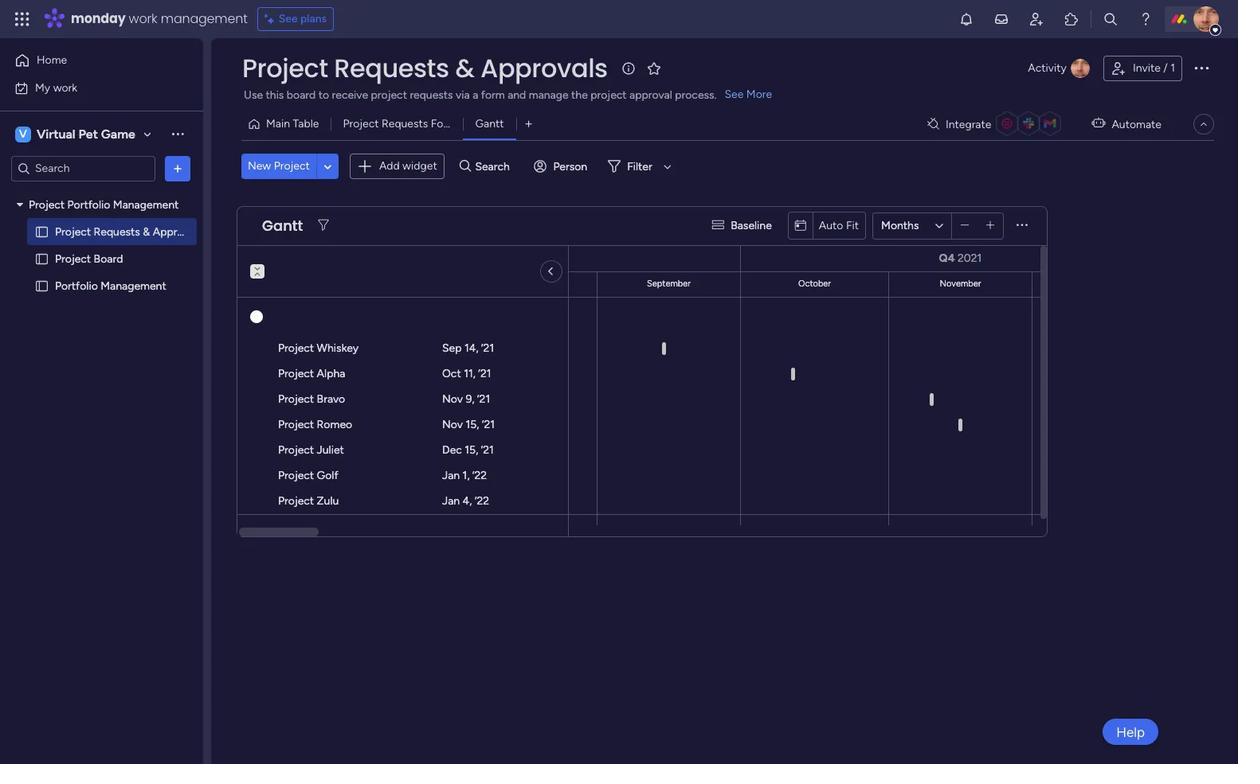 Task type: describe. For each thing, give the bounding box(es) containing it.
work for monday
[[129, 10, 157, 28]]

months
[[881, 219, 919, 232]]

notifications image
[[958, 11, 974, 27]]

see inside use this board to receive project requests via a form and manage the project approval process. see more
[[725, 88, 744, 101]]

romeo
[[317, 418, 352, 432]]

whiskey
[[317, 342, 359, 355]]

my work button
[[10, 75, 171, 101]]

see plans button
[[257, 7, 334, 31]]

workspace selection element
[[15, 125, 138, 144]]

auto fit
[[819, 219, 859, 232]]

project alpha
[[278, 367, 345, 381]]

sep 14, '21
[[442, 342, 494, 355]]

and
[[508, 88, 526, 102]]

help
[[1116, 725, 1145, 741]]

'21 for nov 9, '21
[[477, 393, 490, 406]]

jan 4, '22
[[442, 495, 489, 508]]

this
[[266, 88, 284, 102]]

game
[[101, 126, 135, 141]]

2 2021 from the left
[[958, 252, 982, 265]]

to
[[318, 88, 329, 102]]

1 2021 from the left
[[517, 252, 542, 265]]

fit
[[846, 219, 859, 232]]

4,
[[463, 495, 472, 508]]

auto
[[819, 219, 843, 232]]

15, for dec
[[465, 444, 478, 457]]

main
[[266, 117, 290, 131]]

Search field
[[471, 156, 519, 178]]

'21 for nov 15, '21
[[482, 418, 495, 432]]

virtual
[[37, 126, 75, 141]]

1 project from the left
[[371, 88, 407, 102]]

baseline
[[731, 219, 772, 233]]

project zulu
[[278, 495, 339, 508]]

use this board to receive project requests via a form and manage the project approval process. see more
[[244, 88, 772, 102]]

project down receive
[[343, 117, 379, 131]]

search everything image
[[1103, 11, 1119, 27]]

11,
[[464, 367, 476, 381]]

activity
[[1028, 61, 1067, 75]]

my work
[[35, 81, 77, 94]]

management
[[161, 10, 248, 28]]

project whiskey
[[278, 342, 359, 355]]

15, for nov
[[466, 418, 479, 432]]

integrate
[[946, 118, 991, 131]]

/
[[1163, 61, 1168, 75]]

list box containing project portfolio management
[[0, 188, 203, 515]]

new
[[248, 160, 271, 173]]

pet
[[78, 126, 98, 141]]

help button
[[1103, 719, 1158, 746]]

1 horizontal spatial approvals
[[481, 50, 608, 86]]

requests
[[410, 88, 453, 102]]

see inside button
[[279, 12, 298, 25]]

activity button
[[1022, 56, 1097, 81]]

0 vertical spatial portfolio
[[67, 198, 110, 212]]

november
[[940, 279, 981, 289]]

'22 for jan 4, '22
[[475, 495, 489, 508]]

project down project golf
[[278, 495, 314, 508]]

bravo
[[317, 393, 345, 406]]

main table button
[[241, 112, 331, 137]]

form
[[431, 117, 457, 131]]

baseline button
[[705, 213, 781, 239]]

portfolio management
[[55, 279, 166, 293]]

workspace options image
[[170, 126, 186, 142]]

nov for nov 15, '21
[[442, 418, 463, 432]]

angle right image
[[550, 265, 553, 279]]

show board description image
[[619, 61, 638, 76]]

new project
[[248, 160, 310, 173]]

project bravo
[[278, 393, 345, 406]]

nov 9, '21
[[442, 393, 490, 406]]

add widget
[[379, 159, 437, 173]]

v2 plus image
[[986, 220, 995, 232]]

home button
[[10, 48, 171, 73]]

v2 today image
[[795, 220, 806, 232]]

october
[[798, 279, 831, 289]]

sep
[[442, 342, 462, 355]]

apps image
[[1064, 11, 1080, 27]]

form
[[481, 88, 505, 102]]

v2 collapse up image
[[250, 270, 265, 280]]

approval
[[629, 88, 672, 102]]

2 project from the left
[[591, 88, 627, 102]]

v
[[19, 127, 27, 141]]

0 horizontal spatial project requests & approvals
[[55, 225, 203, 239]]

my
[[35, 81, 50, 94]]

golf
[[317, 469, 338, 483]]

table
[[293, 117, 319, 131]]

1 vertical spatial portfolio
[[55, 279, 98, 293]]

auto fit button
[[813, 213, 865, 239]]

more dots image
[[1017, 220, 1028, 232]]

use
[[244, 88, 263, 102]]

invite / 1 button
[[1103, 56, 1182, 81]]

1
[[1171, 61, 1175, 75]]

dec
[[442, 444, 462, 457]]

0 vertical spatial management
[[113, 198, 179, 212]]

add view image
[[525, 118, 532, 130]]

person button
[[528, 154, 597, 179]]

project up project zulu
[[278, 469, 314, 483]]

juliet
[[317, 444, 344, 457]]

Project Requests & Approvals field
[[238, 50, 612, 86]]

person
[[553, 160, 587, 173]]

public board image for project board
[[34, 251, 49, 267]]

add
[[379, 159, 400, 173]]

workspace image
[[15, 125, 31, 143]]



Task type: vqa. For each thing, say whether or not it's contained in the screenshot.
Auto Fit button
yes



Task type: locate. For each thing, give the bounding box(es) containing it.
requests inside button
[[382, 117, 428, 131]]

&
[[455, 50, 474, 86], [143, 225, 150, 239]]

requests
[[334, 50, 449, 86], [382, 117, 428, 131], [94, 225, 140, 239]]

jan left 1,
[[442, 469, 460, 483]]

q4 2021
[[939, 252, 982, 265]]

Search in workspace field
[[33, 159, 133, 178]]

v2 minus image
[[961, 220, 969, 232]]

0 vertical spatial see
[[279, 12, 298, 25]]

project board
[[55, 252, 123, 266]]

angle down image
[[324, 161, 332, 173]]

caret down image
[[17, 199, 23, 210]]

project left board
[[55, 252, 91, 266]]

options image
[[1192, 58, 1211, 77]]

1 vertical spatial work
[[53, 81, 77, 94]]

see left 'plans'
[[279, 12, 298, 25]]

0 horizontal spatial work
[[53, 81, 77, 94]]

collapse board header image
[[1198, 118, 1210, 131]]

project golf
[[278, 469, 338, 483]]

invite members image
[[1029, 11, 1045, 27]]

1,
[[463, 469, 470, 483]]

jan for jan 4, '22
[[442, 495, 460, 508]]

work
[[129, 10, 157, 28], [53, 81, 77, 94]]

project requests form
[[343, 117, 457, 131]]

portfolio down project board
[[55, 279, 98, 293]]

2 nov from the top
[[442, 418, 463, 432]]

1 vertical spatial '22
[[475, 495, 489, 508]]

'21 right 11,
[[478, 367, 491, 381]]

approvals
[[481, 50, 608, 86], [153, 225, 203, 239]]

requests up board
[[94, 225, 140, 239]]

1 vertical spatial 15,
[[465, 444, 478, 457]]

add to favorites image
[[646, 60, 662, 76]]

project romeo
[[278, 418, 352, 432]]

& up "via"
[[455, 50, 474, 86]]

project right new
[[274, 160, 310, 173]]

filter button
[[602, 154, 677, 179]]

2 jan from the top
[[442, 495, 460, 508]]

filter
[[627, 160, 652, 173]]

1 horizontal spatial project requests & approvals
[[242, 50, 608, 86]]

project juliet
[[278, 444, 344, 457]]

1 vertical spatial jan
[[442, 495, 460, 508]]

'22 for jan 1, '22
[[472, 469, 487, 483]]

2 public board image from the top
[[34, 251, 49, 267]]

1 horizontal spatial see
[[725, 88, 744, 101]]

1 nov from the top
[[442, 393, 463, 406]]

automate
[[1112, 118, 1162, 131]]

public board image
[[34, 224, 49, 239], [34, 251, 49, 267]]

oct
[[442, 367, 461, 381]]

0 vertical spatial gantt
[[475, 117, 504, 131]]

see more link
[[723, 87, 774, 103]]

15, down 9,
[[466, 418, 479, 432]]

1 horizontal spatial 2021
[[958, 252, 982, 265]]

project up the project bravo
[[278, 367, 314, 381]]

1 vertical spatial &
[[143, 225, 150, 239]]

arrow down image
[[658, 157, 677, 176]]

project up project juliet
[[278, 418, 314, 432]]

new project button
[[241, 154, 316, 179]]

15,
[[466, 418, 479, 432], [465, 444, 478, 457]]

v2 funnel image
[[318, 220, 329, 232]]

nov 15, '21
[[442, 418, 495, 432]]

a
[[473, 88, 478, 102]]

requests up requests
[[334, 50, 449, 86]]

approvals inside list box
[[153, 225, 203, 239]]

'21 right 14,
[[481, 342, 494, 355]]

gantt left v2 funnel icon
[[262, 216, 303, 236]]

nov
[[442, 393, 463, 406], [442, 418, 463, 432]]

2021 right q4 in the right top of the page
[[958, 252, 982, 265]]

requests for project requests & approvals "field"
[[334, 50, 449, 86]]

0 vertical spatial 15,
[[466, 418, 479, 432]]

0 horizontal spatial &
[[143, 225, 150, 239]]

0 vertical spatial nov
[[442, 393, 463, 406]]

project up "this"
[[242, 50, 328, 86]]

gantt down form
[[475, 117, 504, 131]]

0 vertical spatial work
[[129, 10, 157, 28]]

0 vertical spatial '22
[[472, 469, 487, 483]]

james peterson image
[[1194, 6, 1219, 32]]

nov for nov 9, '21
[[442, 393, 463, 406]]

& inside list box
[[143, 225, 150, 239]]

manage
[[529, 88, 569, 102]]

monday work management
[[71, 10, 248, 28]]

public board image
[[34, 278, 49, 294]]

invite
[[1133, 61, 1161, 75]]

v2 search image
[[459, 158, 471, 176]]

1 vertical spatial gantt
[[262, 216, 303, 236]]

project requests form button
[[331, 112, 463, 137]]

'21 for oct 11, '21
[[478, 367, 491, 381]]

add widget button
[[350, 154, 444, 179]]

2021 left angle right icon
[[517, 252, 542, 265]]

0 vertical spatial public board image
[[34, 224, 49, 239]]

2 vertical spatial requests
[[94, 225, 140, 239]]

widget
[[402, 159, 437, 173]]

management
[[113, 198, 179, 212], [101, 279, 166, 293]]

0 horizontal spatial gantt
[[262, 216, 303, 236]]

project requests & approvals
[[242, 50, 608, 86], [55, 225, 203, 239]]

'21 for sep 14, '21
[[481, 342, 494, 355]]

project up project board
[[55, 225, 91, 239]]

board
[[287, 88, 316, 102]]

dapulse integrations image
[[927, 118, 939, 130]]

jan for jan 1, '22
[[442, 469, 460, 483]]

project portfolio management
[[29, 198, 179, 212]]

approvals down options image
[[153, 225, 203, 239]]

gantt inside button
[[475, 117, 504, 131]]

project up project alpha
[[278, 342, 314, 355]]

1 vertical spatial project requests & approvals
[[55, 225, 203, 239]]

project right caret down image
[[29, 198, 65, 212]]

requests inside list box
[[94, 225, 140, 239]]

project
[[242, 50, 328, 86], [343, 117, 379, 131], [274, 160, 310, 173], [29, 198, 65, 212], [55, 225, 91, 239], [55, 252, 91, 266], [278, 342, 314, 355], [278, 367, 314, 381], [278, 393, 314, 406], [278, 418, 314, 432], [278, 444, 314, 457], [278, 469, 314, 483], [278, 495, 314, 508]]

work for my
[[53, 81, 77, 94]]

work right my
[[53, 81, 77, 94]]

nov up dec
[[442, 418, 463, 432]]

v2 collapse down image
[[250, 259, 265, 269]]

plans
[[300, 12, 327, 25]]

1 vertical spatial see
[[725, 88, 744, 101]]

process.
[[675, 88, 717, 102]]

1 horizontal spatial gantt
[[475, 117, 504, 131]]

0 vertical spatial approvals
[[481, 50, 608, 86]]

management down options image
[[113, 198, 179, 212]]

work right monday
[[129, 10, 157, 28]]

jan 1, '22
[[442, 469, 487, 483]]

jan left 4,
[[442, 495, 460, 508]]

work inside button
[[53, 81, 77, 94]]

monday
[[71, 10, 126, 28]]

option
[[0, 190, 203, 194]]

0 vertical spatial requests
[[334, 50, 449, 86]]

0 vertical spatial jan
[[442, 469, 460, 483]]

1 horizontal spatial &
[[455, 50, 474, 86]]

1 public board image from the top
[[34, 224, 49, 239]]

select product image
[[14, 11, 30, 27]]

0 vertical spatial project requests & approvals
[[242, 50, 608, 86]]

management down board
[[101, 279, 166, 293]]

project up project requests form button
[[371, 88, 407, 102]]

0 horizontal spatial approvals
[[153, 225, 203, 239]]

portfolio
[[67, 198, 110, 212], [55, 279, 98, 293]]

'21 for dec 15, '21
[[481, 444, 494, 457]]

1 vertical spatial management
[[101, 279, 166, 293]]

15, right dec
[[465, 444, 478, 457]]

1 jan from the top
[[442, 469, 460, 483]]

dec 15, '21
[[442, 444, 494, 457]]

'22 right 1,
[[472, 469, 487, 483]]

via
[[456, 88, 470, 102]]

'22 right 4,
[[475, 495, 489, 508]]

9,
[[466, 393, 475, 406]]

alpha
[[317, 367, 345, 381]]

1 vertical spatial nov
[[442, 418, 463, 432]]

portfolio down search in workspace field at the left of the page
[[67, 198, 110, 212]]

0 horizontal spatial see
[[279, 12, 298, 25]]

requests left form
[[382, 117, 428, 131]]

14,
[[464, 342, 479, 355]]

project up project golf
[[278, 444, 314, 457]]

q4
[[939, 252, 955, 265]]

requests for project requests form button
[[382, 117, 428, 131]]

nov left 9,
[[442, 393, 463, 406]]

1 vertical spatial requests
[[382, 117, 428, 131]]

options image
[[170, 161, 186, 176]]

june
[[220, 279, 239, 289]]

0 horizontal spatial project
[[371, 88, 407, 102]]

autopilot image
[[1092, 113, 1105, 134]]

home
[[37, 53, 67, 67]]

'21 down "nov 15, '21"
[[481, 444, 494, 457]]

project down project alpha
[[278, 393, 314, 406]]

1 horizontal spatial project
[[591, 88, 627, 102]]

zulu
[[317, 495, 339, 508]]

'21
[[481, 342, 494, 355], [478, 367, 491, 381], [477, 393, 490, 406], [482, 418, 495, 432], [481, 444, 494, 457]]

board
[[94, 252, 123, 266]]

see left more at the top of the page
[[725, 88, 744, 101]]

see plans
[[279, 12, 327, 25]]

virtual pet game
[[37, 126, 135, 141]]

inbox image
[[994, 11, 1009, 27]]

'21 up dec 15, '21
[[482, 418, 495, 432]]

main table
[[266, 117, 319, 131]]

project requests & approvals up requests
[[242, 50, 608, 86]]

september
[[647, 279, 691, 289]]

1 vertical spatial public board image
[[34, 251, 49, 267]]

& down project portfolio management
[[143, 225, 150, 239]]

1 vertical spatial approvals
[[153, 225, 203, 239]]

the
[[571, 88, 588, 102]]

0 horizontal spatial 2021
[[517, 252, 542, 265]]

public board image for project requests & approvals
[[34, 224, 49, 239]]

more
[[746, 88, 772, 101]]

2021
[[517, 252, 542, 265], [958, 252, 982, 265]]

approvals up manage
[[481, 50, 608, 86]]

gantt button
[[463, 112, 516, 137]]

help image
[[1138, 11, 1154, 27]]

0 vertical spatial &
[[455, 50, 474, 86]]

'21 right 9,
[[477, 393, 490, 406]]

see
[[279, 12, 298, 25], [725, 88, 744, 101]]

oct 11, '21
[[442, 367, 491, 381]]

receive
[[332, 88, 368, 102]]

project requests & approvals up board
[[55, 225, 203, 239]]

1 horizontal spatial work
[[129, 10, 157, 28]]

list box
[[0, 188, 203, 515]]

project right the
[[591, 88, 627, 102]]

gantt
[[475, 117, 504, 131], [262, 216, 303, 236]]



